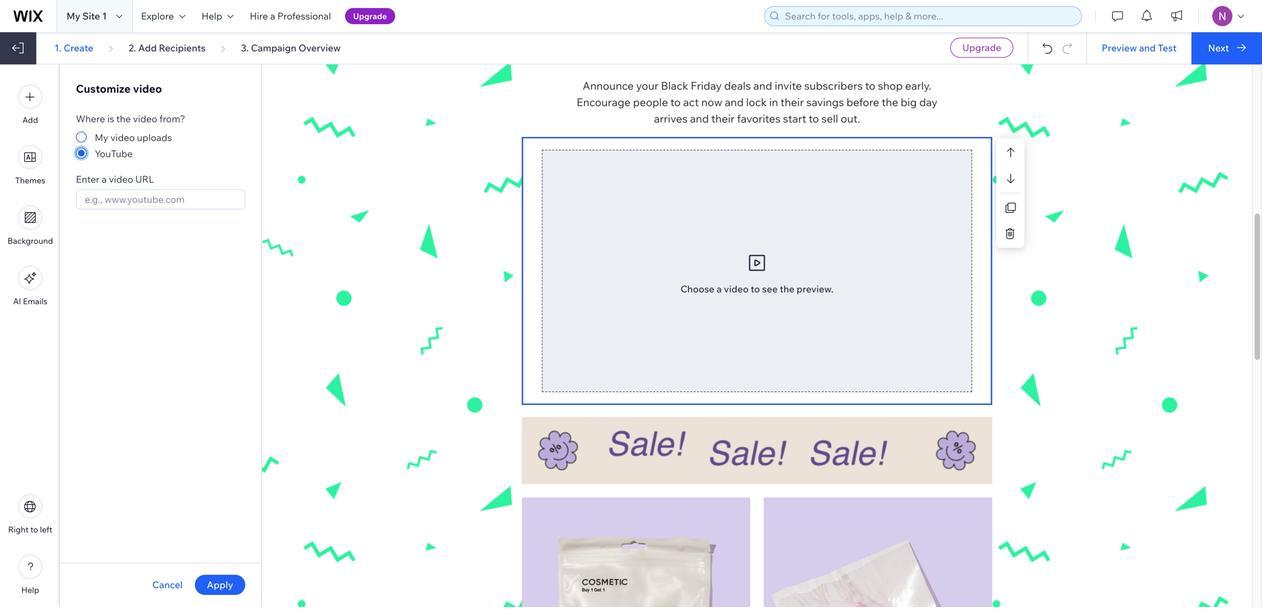 Task type: locate. For each thing, give the bounding box(es) containing it.
to left sell
[[809, 112, 819, 126]]

add right '2.'
[[138, 42, 157, 54]]

deals
[[724, 79, 751, 93]]

1 horizontal spatial upgrade button
[[951, 38, 1014, 58]]

apply
[[207, 580, 233, 591]]

the inside announce your black friday deals and invite subscribers to shop early. encourage people to act now and lock in their savings before the big day arrives and their favorites start to sell out.
[[882, 96, 899, 109]]

1 vertical spatial help button
[[18, 555, 42, 596]]

savings
[[807, 96, 844, 109]]

0 horizontal spatial add
[[22, 115, 38, 125]]

and
[[1140, 42, 1156, 54], [754, 79, 773, 93], [725, 96, 744, 109], [690, 112, 709, 126]]

1 vertical spatial my
[[95, 132, 108, 144]]

to
[[866, 79, 876, 93], [671, 96, 681, 109], [809, 112, 819, 126], [751, 283, 760, 295], [30, 525, 38, 535]]

your
[[636, 79, 659, 93]]

customize
[[76, 82, 131, 95]]

choose a video to see the preview.
[[681, 283, 834, 295]]

my for my site 1
[[67, 10, 80, 22]]

0 horizontal spatial their
[[712, 112, 735, 126]]

1 vertical spatial a
[[102, 173, 107, 185]]

1 horizontal spatial a
[[270, 10, 275, 22]]

video up uploads
[[133, 113, 157, 125]]

and down act
[[690, 112, 709, 126]]

upgrade button
[[345, 8, 395, 24], [951, 38, 1014, 58]]

0 horizontal spatial a
[[102, 173, 107, 185]]

upgrade down search for tools, apps, help & more... field
[[963, 42, 1002, 53]]

a right choose
[[717, 283, 722, 295]]

1 horizontal spatial help
[[202, 10, 222, 22]]

preview.
[[797, 283, 834, 295]]

where
[[76, 113, 105, 125]]

cancel
[[152, 580, 183, 591]]

my
[[67, 10, 80, 22], [95, 132, 108, 144]]

announce your black friday deals and invite subscribers to shop early. encourage people to act now and lock in their savings before the big day arrives and their favorites start to sell out.
[[577, 79, 940, 126]]

early.
[[906, 79, 932, 93]]

1 horizontal spatial upgrade
[[963, 42, 1002, 53]]

hire a professional
[[250, 10, 331, 22]]

invite
[[775, 79, 802, 93]]

None text field
[[76, 190, 245, 210]]

url
[[135, 173, 154, 185]]

1 vertical spatial upgrade
[[963, 42, 1002, 53]]

a
[[270, 10, 275, 22], [102, 173, 107, 185], [717, 283, 722, 295]]

1
[[102, 10, 107, 22]]

lock
[[746, 96, 767, 109]]

1 vertical spatial help
[[21, 586, 39, 596]]

help
[[202, 10, 222, 22], [21, 586, 39, 596]]

1 horizontal spatial add
[[138, 42, 157, 54]]

help button
[[194, 0, 242, 32], [18, 555, 42, 596]]

0 vertical spatial upgrade button
[[345, 8, 395, 24]]

the
[[882, 96, 899, 109], [116, 113, 131, 125], [780, 283, 795, 295]]

to up "before"
[[866, 79, 876, 93]]

upgrade button down search for tools, apps, help & more... field
[[951, 38, 1014, 58]]

friday
[[691, 79, 722, 93]]

1 vertical spatial their
[[712, 112, 735, 126]]

emails
[[23, 296, 47, 307]]

0 vertical spatial help
[[202, 10, 222, 22]]

the down the shop
[[882, 96, 899, 109]]

choose
[[681, 283, 715, 295]]

explore
[[141, 10, 174, 22]]

a right "enter"
[[102, 173, 107, 185]]

add inside button
[[22, 115, 38, 125]]

subscribers
[[805, 79, 863, 93]]

to left see in the right top of the page
[[751, 283, 760, 295]]

their
[[781, 96, 804, 109], [712, 112, 735, 126]]

upgrade
[[353, 11, 387, 21], [963, 42, 1002, 53]]

0 vertical spatial my
[[67, 10, 80, 22]]

add
[[138, 42, 157, 54], [22, 115, 38, 125]]

the right is
[[116, 113, 131, 125]]

0 vertical spatial their
[[781, 96, 804, 109]]

a for enter
[[102, 173, 107, 185]]

where is the video from?
[[76, 113, 185, 125]]

themes
[[15, 175, 45, 186]]

cancel button
[[152, 580, 183, 592]]

video up youtube
[[110, 132, 135, 144]]

upgrade right professional on the left
[[353, 11, 387, 21]]

1 horizontal spatial their
[[781, 96, 804, 109]]

2 horizontal spatial the
[[882, 96, 899, 109]]

act
[[683, 96, 699, 109]]

0 horizontal spatial the
[[116, 113, 131, 125]]

0 horizontal spatial help button
[[18, 555, 42, 596]]

their down 'now'
[[712, 112, 735, 126]]

a right hire
[[270, 10, 275, 22]]

1.
[[55, 42, 62, 54]]

a inside the hire a professional link
[[270, 10, 275, 22]]

1 horizontal spatial my
[[95, 132, 108, 144]]

and left test
[[1140, 42, 1156, 54]]

uploads
[[137, 132, 172, 144]]

my inside option group
[[95, 132, 108, 144]]

0 vertical spatial the
[[882, 96, 899, 109]]

the right see in the right top of the page
[[780, 283, 795, 295]]

1 vertical spatial add
[[22, 115, 38, 125]]

2 horizontal spatial a
[[717, 283, 722, 295]]

option group
[[76, 129, 245, 161]]

a for choose
[[717, 283, 722, 295]]

1 vertical spatial upgrade button
[[951, 38, 1014, 58]]

1 horizontal spatial help button
[[194, 0, 242, 32]]

0 horizontal spatial upgrade
[[353, 11, 387, 21]]

site
[[82, 10, 100, 22]]

video
[[133, 82, 162, 95], [133, 113, 157, 125], [110, 132, 135, 144], [109, 173, 133, 185], [724, 283, 749, 295]]

big
[[901, 96, 917, 109]]

ai
[[13, 296, 21, 307]]

background button
[[7, 206, 53, 246]]

campaign
[[251, 42, 297, 54]]

my video uploads
[[95, 132, 172, 144]]

my up youtube
[[95, 132, 108, 144]]

0 horizontal spatial my
[[67, 10, 80, 22]]

add up themes button
[[22, 115, 38, 125]]

their up start
[[781, 96, 804, 109]]

1 horizontal spatial the
[[780, 283, 795, 295]]

out.
[[841, 112, 860, 126]]

to left left
[[30, 525, 38, 535]]

help button down right to left
[[18, 555, 42, 596]]

1 vertical spatial the
[[116, 113, 131, 125]]

enter
[[76, 173, 100, 185]]

0 horizontal spatial upgrade button
[[345, 8, 395, 24]]

start
[[783, 112, 807, 126]]

preview and test
[[1102, 42, 1177, 54]]

next
[[1209, 42, 1230, 54]]

help down right to left
[[21, 586, 39, 596]]

0 vertical spatial upgrade
[[353, 11, 387, 21]]

upgrade button right professional on the left
[[345, 8, 395, 24]]

help up recipients
[[202, 10, 222, 22]]

0 vertical spatial a
[[270, 10, 275, 22]]

my left "site"
[[67, 10, 80, 22]]

hire
[[250, 10, 268, 22]]

a for hire
[[270, 10, 275, 22]]

help button left hire
[[194, 0, 242, 32]]

announce
[[583, 79, 634, 93]]

recipients
[[159, 42, 206, 54]]

1. create
[[55, 42, 93, 54]]

customize video
[[76, 82, 162, 95]]

from?
[[159, 113, 185, 125]]

2 vertical spatial a
[[717, 283, 722, 295]]



Task type: vqa. For each thing, say whether or not it's contained in the screenshot.
Card
no



Task type: describe. For each thing, give the bounding box(es) containing it.
youtube
[[95, 148, 133, 160]]

right to left button
[[8, 495, 52, 535]]

themes button
[[15, 145, 45, 186]]

professional
[[277, 10, 331, 22]]

ai emails button
[[13, 266, 47, 307]]

create
[[64, 42, 93, 54]]

Search for tools, apps, help & more... field
[[781, 7, 1078, 26]]

0 vertical spatial help button
[[194, 0, 242, 32]]

2 vertical spatial the
[[780, 283, 795, 295]]

test
[[1158, 42, 1177, 54]]

next button
[[1192, 32, 1263, 65]]

is
[[107, 113, 114, 125]]

left
[[40, 525, 52, 535]]

video up "where is the video from?"
[[133, 82, 162, 95]]

3. campaign overview link
[[241, 42, 341, 54]]

black
[[661, 79, 689, 93]]

my site 1
[[67, 10, 107, 22]]

right to left
[[8, 525, 52, 535]]

now
[[702, 96, 723, 109]]

video left see in the right top of the page
[[724, 283, 749, 295]]

3.
[[241, 42, 249, 54]]

shop
[[878, 79, 903, 93]]

hire a professional link
[[242, 0, 339, 32]]

favorites
[[737, 112, 781, 126]]

enter a video url
[[76, 173, 154, 185]]

upgrade for the bottommost upgrade button
[[963, 42, 1002, 53]]

upgrade for the topmost upgrade button
[[353, 11, 387, 21]]

video left url
[[109, 173, 133, 185]]

overview
[[299, 42, 341, 54]]

add button
[[18, 85, 42, 125]]

see
[[762, 283, 778, 295]]

before
[[847, 96, 880, 109]]

to left act
[[671, 96, 681, 109]]

day
[[920, 96, 938, 109]]

in
[[770, 96, 779, 109]]

right
[[8, 525, 29, 535]]

2. add recipients link
[[129, 42, 206, 54]]

0 vertical spatial add
[[138, 42, 157, 54]]

preview
[[1102, 42, 1137, 54]]

ai emails
[[13, 296, 47, 307]]

to inside button
[[30, 525, 38, 535]]

and down deals
[[725, 96, 744, 109]]

and up "lock"
[[754, 79, 773, 93]]

option group containing my video uploads
[[76, 129, 245, 161]]

0 horizontal spatial help
[[21, 586, 39, 596]]

arrives
[[654, 112, 688, 126]]

2.
[[129, 42, 136, 54]]

sell
[[822, 112, 839, 126]]

my for my video uploads
[[95, 132, 108, 144]]

people
[[633, 96, 668, 109]]

background
[[7, 236, 53, 246]]

encourage
[[577, 96, 631, 109]]

video inside option group
[[110, 132, 135, 144]]

2. add recipients
[[129, 42, 206, 54]]

3. campaign overview
[[241, 42, 341, 54]]

1. create link
[[55, 42, 93, 54]]

apply button
[[195, 575, 245, 596]]



